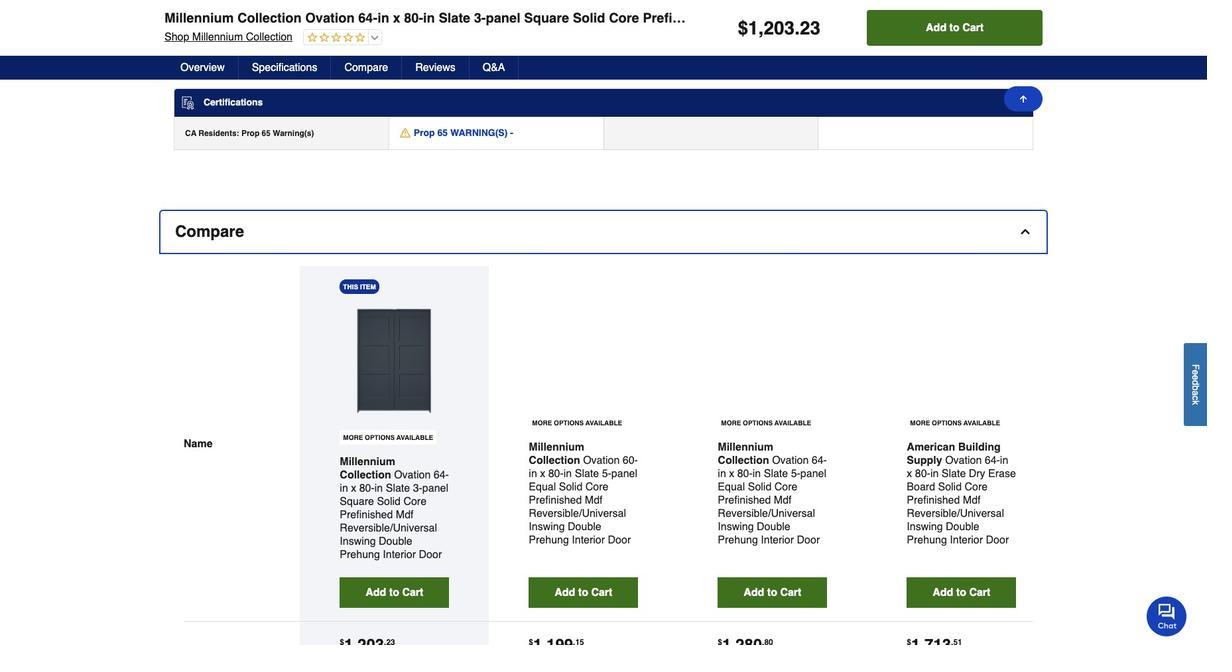 Task type: locate. For each thing, give the bounding box(es) containing it.
ovation inside ovation 60- in x 80-in slate 5-panel equal solid core prefinished mdf reversible/universal inswing double prehung interior door
[[583, 455, 620, 467]]

inswing inside ovation 64- in x 80-in slate 5-panel equal solid core prefinished mdf reversible/universal inswing double prehung interior door
[[718, 521, 754, 533]]

ovation 60- in x 80-in slate 5-panel equal solid core prefinished mdf reversible/universal inswing double prehung interior door
[[529, 455, 638, 546]]

slate inside ovation 64- in x 80-in slate 3-panel square solid core prefinished mdf reversible/universal inswing double prehung interior door
[[386, 483, 410, 495]]

dry
[[969, 468, 986, 480]]

core inside ovation 64-in x 80-in slate dry erase board solid core prefinished mdf reversible/universal inswing double prehung interior door
[[965, 481, 988, 493]]

square inside ovation 64- in x 80-in slate 3-panel square solid core prefinished mdf reversible/universal inswing double prehung interior door
[[340, 496, 374, 508]]

interior inside ovation 60- in x 80-in slate 5-panel equal solid core prefinished mdf reversible/universal inswing double prehung interior door
[[572, 534, 605, 546]]

shop millennium collection
[[165, 31, 293, 43]]

to for ovation 60- in x 80-in slate 5-panel equal solid core prefinished mdf reversible/universal inswing double prehung interior door
[[579, 587, 589, 599]]

5- inside ovation 60- in x 80-in slate 5-panel equal solid core prefinished mdf reversible/universal inswing double prehung interior door
[[602, 468, 612, 480]]

millennium for ovation 64- in x 80-in slate 3-panel square solid core prefinished mdf reversible/universal inswing double prehung interior door
[[340, 456, 396, 468]]

solid inside ovation 64- in x 80-in slate 3-panel square solid core prefinished mdf reversible/universal inswing double prehung interior door
[[377, 496, 401, 508]]

prehung
[[983, 11, 1036, 26], [529, 534, 569, 546], [718, 534, 759, 546], [908, 534, 948, 546], [340, 549, 380, 561]]

millennium for ovation 60- in x 80-in slate 5-panel equal solid core prefinished mdf reversible/universal inswing double prehung interior door
[[529, 442, 585, 454]]

panel for ovation 64- in x 80-in slate 3-panel square solid core prefinished mdf reversible/universal inswing double prehung interior door
[[423, 483, 449, 495]]

this item
[[343, 283, 376, 291]]

80- for ovation 64- in x 80-in slate 3-panel square solid core prefinished mdf reversible/universal inswing double prehung interior door
[[360, 483, 375, 495]]

$ 1,203 . 23
[[738, 17, 821, 38]]

add
[[927, 22, 947, 34], [366, 587, 387, 599], [555, 587, 576, 599], [744, 587, 765, 599], [933, 587, 954, 599]]

erase
[[989, 468, 1017, 480]]

inswing for ovation 64- in x 80-in slate 3-panel square solid core prefinished mdf reversible/universal inswing double prehung interior door
[[340, 536, 376, 548]]

more options available
[[533, 419, 623, 427], [722, 419, 812, 427], [911, 419, 1001, 427], [343, 434, 434, 442]]

options for ovation 64-in x 80-in slate dry erase board solid core prefinished mdf reversible/universal inswing double prehung interior door
[[933, 419, 962, 427]]

prehung inside ovation 64- in x 80-in slate 5-panel equal solid core prefinished mdf reversible/universal inswing double prehung interior door
[[718, 534, 759, 546]]

interior
[[1040, 11, 1086, 26], [572, 534, 605, 546], [761, 534, 795, 546], [951, 534, 984, 546], [383, 549, 416, 561]]

slate for ovation 64- in x 80-in slate 5-panel equal solid core prefinished mdf reversible/universal inswing double prehung interior door
[[764, 468, 789, 480]]

prefinished for ovation 64- in x 80-in slate 5-panel equal solid core prefinished mdf reversible/universal inswing double prehung interior door
[[718, 495, 771, 507]]

3- inside ovation 64- in x 80-in slate 3-panel square solid core prefinished mdf reversible/universal inswing double prehung interior door
[[413, 483, 423, 495]]

d
[[1191, 380, 1202, 386]]

cart for ovation 64-in x 80-in slate dry erase board solid core prefinished mdf reversible/universal inswing double prehung interior door
[[970, 587, 991, 599]]

residents:
[[199, 129, 239, 138]]

80- inside ovation 64- in x 80-in slate 3-panel square solid core prefinished mdf reversible/universal inswing double prehung interior door
[[360, 483, 375, 495]]

x for ovation 64-in x 80-in slate dry erase board solid core prefinished mdf reversible/universal inswing double prehung interior door
[[908, 468, 913, 480]]

interior for ovation 64- in x 80-in slate 3-panel square solid core prefinished mdf reversible/universal inswing double prehung interior door
[[383, 549, 416, 561]]

add to cart button for ovation 64- in x 80-in slate 5-panel equal solid core prefinished mdf reversible/universal inswing double prehung interior door
[[718, 578, 828, 608]]

available
[[586, 419, 623, 427], [775, 419, 812, 427], [964, 419, 1001, 427], [397, 434, 434, 442]]

interior inside ovation 64- in x 80-in slate 5-panel equal solid core prefinished mdf reversible/universal inswing double prehung interior door
[[761, 534, 795, 546]]

panel inside ovation 64- in x 80-in slate 5-panel equal solid core prefinished mdf reversible/universal inswing double prehung interior door
[[801, 468, 827, 480]]

1 vertical spatial compare button
[[161, 211, 1047, 253]]

warning(s)
[[451, 128, 508, 138]]

65 left "warning(s)"
[[438, 128, 448, 138]]

door inside ovation 64- in x 80-in slate 3-panel square solid core prefinished mdf reversible/universal inswing double prehung interior door
[[419, 549, 442, 561]]

double for ovation 64-in x 80-in slate dry erase board solid core prefinished mdf reversible/universal inswing double prehung interior door
[[946, 521, 980, 533]]

e up "b"
[[1191, 375, 1202, 380]]

65
[[438, 128, 448, 138], [262, 129, 271, 138]]

collection for ovation 64- in x 80-in slate 5-panel equal solid core prefinished mdf reversible/universal inswing double prehung interior door
[[718, 455, 770, 467]]

x inside ovation 64- in x 80-in slate 5-panel equal solid core prefinished mdf reversible/universal inswing double prehung interior door
[[730, 468, 735, 480]]

add for ovation 64-in x 80-in slate dry erase board solid core prefinished mdf reversible/universal inswing double prehung interior door
[[933, 587, 954, 599]]

mdf for ovation 64- in x 80-in slate 5-panel equal solid core prefinished mdf reversible/universal inswing double prehung interior door
[[774, 495, 792, 507]]

more options available cell for ovation 64- in x 80-in slate 5-panel equal solid core prefinished mdf reversible/universal inswing double prehung interior door
[[718, 416, 815, 430]]

mdf inside ovation 64- in x 80-in slate 5-panel equal solid core prefinished mdf reversible/universal inswing double prehung interior door
[[774, 495, 792, 507]]

to for ovation 64-in x 80-in slate dry erase board solid core prefinished mdf reversible/universal inswing double prehung interior door
[[957, 587, 967, 599]]

interior inside ovation 64- in x 80-in slate 3-panel square solid core prefinished mdf reversible/universal inswing double prehung interior door
[[383, 549, 416, 561]]

e
[[1191, 370, 1202, 375], [1191, 375, 1202, 380]]

core for ovation 64- in x 80-in slate 3-panel square solid core prefinished mdf reversible/universal inswing double prehung interior door
[[404, 496, 427, 508]]

1 vertical spatial compare
[[175, 223, 244, 241]]

double inside ovation 64- in x 80-in slate 3-panel square solid core prefinished mdf reversible/universal inswing double prehung interior door
[[379, 536, 413, 548]]

x inside ovation 60- in x 80-in slate 5-panel equal solid core prefinished mdf reversible/universal inswing double prehung interior door
[[540, 468, 546, 480]]

cart for ovation 60- in x 80-in slate 5-panel equal solid core prefinished mdf reversible/universal inswing double prehung interior door
[[592, 587, 613, 599]]

0 horizontal spatial square
[[340, 496, 374, 508]]

f
[[1191, 364, 1202, 370]]

more options available cell for ovation 64-in x 80-in slate dry erase board solid core prefinished mdf reversible/universal inswing double prehung interior door
[[908, 416, 1004, 430]]

3-
[[474, 11, 486, 26], [413, 483, 423, 495]]

core inside ovation 64- in x 80-in slate 5-panel equal solid core prefinished mdf reversible/universal inswing double prehung interior door
[[775, 481, 798, 493]]

reversible/universal for ovation 64-in x 80-in slate dry erase board solid core prefinished mdf reversible/universal inswing double prehung interior door
[[908, 508, 1005, 520]]

inswing inside ovation 64-in x 80-in slate dry erase board solid core prefinished mdf reversible/universal inswing double prehung interior door
[[908, 521, 944, 533]]

solid
[[573, 11, 606, 26], [559, 481, 583, 493], [748, 481, 772, 493], [939, 481, 962, 493], [377, 496, 401, 508]]

2 horizontal spatial millennium collection
[[718, 442, 774, 467]]

ovation 64-in x 80-in slate dry erase board solid core prefinished mdf reversible/universal inswing double prehung interior door
[[908, 455, 1017, 546]]

solid for ovation 64- in x 80-in slate 5-panel equal solid core prefinished mdf reversible/universal inswing double prehung interior door
[[748, 481, 772, 493]]

millennium collection for ovation 60- in x 80-in slate 5-panel equal solid core prefinished mdf reversible/universal inswing double prehung interior door
[[529, 442, 585, 467]]

1 equal from the left
[[529, 481, 556, 493]]

board
[[908, 481, 936, 493]]

prefinished inside ovation 64- in x 80-in slate 3-panel square solid core prefinished mdf reversible/universal inswing double prehung interior door
[[340, 509, 393, 521]]

solid inside ovation 64-in x 80-in slate dry erase board solid core prefinished mdf reversible/universal inswing double prehung interior door
[[939, 481, 962, 493]]

slate inside ovation 60- in x 80-in slate 5-panel equal solid core prefinished mdf reversible/universal inswing double prehung interior door
[[575, 468, 599, 480]]

ovation for ovation 64- in x 80-in slate 5-panel equal solid core prefinished mdf reversible/universal inswing double prehung interior door
[[773, 455, 809, 467]]

chevron up image
[[1019, 225, 1033, 238]]

core for ovation 60- in x 80-in slate 5-panel equal solid core prefinished mdf reversible/universal inswing double prehung interior door
[[586, 481, 609, 493]]

64-
[[359, 11, 378, 26], [812, 455, 828, 467], [985, 455, 1001, 467], [434, 469, 449, 481]]

slate
[[439, 11, 471, 26], [575, 468, 599, 480], [764, 468, 789, 480], [942, 468, 967, 480], [386, 483, 410, 495]]

80- inside ovation 64-in x 80-in slate dry erase board solid core prefinished mdf reversible/universal inswing double prehung interior door
[[916, 468, 931, 480]]

panel for ovation 64- in x 80-in slate 5-panel equal solid core prefinished mdf reversible/universal inswing double prehung interior door
[[801, 468, 827, 480]]

80- for ovation 64-in x 80-in slate dry erase board solid core prefinished mdf reversible/universal inswing double prehung interior door
[[916, 468, 931, 480]]

1 horizontal spatial 3-
[[474, 11, 486, 26]]

core inside ovation 60- in x 80-in slate 5-panel equal solid core prefinished mdf reversible/universal inswing double prehung interior door
[[586, 481, 609, 493]]

mdf inside ovation 64- in x 80-in slate 3-panel square solid core prefinished mdf reversible/universal inswing double prehung interior door
[[396, 509, 414, 521]]

prehung inside ovation 60- in x 80-in slate 5-panel equal solid core prefinished mdf reversible/universal inswing double prehung interior door
[[529, 534, 569, 546]]

mdf
[[719, 11, 743, 26], [585, 495, 603, 507], [774, 495, 792, 507], [964, 495, 981, 507], [396, 509, 414, 521]]

millennium up ovation 64- in x 80-in slate 3-panel square solid core prefinished mdf reversible/universal inswing double prehung interior door
[[340, 456, 396, 468]]

door inside ovation 64- in x 80-in slate 5-panel equal solid core prefinished mdf reversible/universal inswing double prehung interior door
[[797, 534, 820, 546]]

prefinished inside ovation 60- in x 80-in slate 5-panel equal solid core prefinished mdf reversible/universal inswing double prehung interior door
[[529, 495, 582, 507]]

core for ovation 64-in x 80-in slate dry erase board solid core prefinished mdf reversible/universal inswing double prehung interior door
[[965, 481, 988, 493]]

b
[[1191, 386, 1202, 391]]

door for ovation 64- in x 80-in slate 5-panel equal solid core prefinished mdf reversible/universal inswing double prehung interior door
[[797, 534, 820, 546]]

equal inside ovation 60- in x 80-in slate 5-panel equal solid core prefinished mdf reversible/universal inswing double prehung interior door
[[529, 481, 556, 493]]

compare
[[345, 62, 388, 74], [175, 223, 244, 241]]

compare button
[[331, 56, 402, 80], [161, 211, 1047, 253]]

reversible/universal inside ovation 64-in x 80-in slate dry erase board solid core prefinished mdf reversible/universal inswing double prehung interior door
[[908, 508, 1005, 520]]

slate for ovation 64- in x 80-in slate 3-panel square solid core prefinished mdf reversible/universal inswing double prehung interior door
[[386, 483, 410, 495]]

warranty up overview
[[185, 41, 219, 50]]

ovation inside ovation 64- in x 80-in slate 3-panel square solid core prefinished mdf reversible/universal inswing double prehung interior door
[[394, 469, 431, 481]]

1 horizontal spatial 65
[[438, 128, 448, 138]]

collection for ovation 64- in x 80-in slate 3-panel square solid core prefinished mdf reversible/universal inswing double prehung interior door
[[340, 469, 391, 481]]

slate inside ovation 64- in x 80-in slate 5-panel equal solid core prefinished mdf reversible/universal inswing double prehung interior door
[[764, 468, 789, 480]]

door inside ovation 60- in x 80-in slate 5-panel equal solid core prefinished mdf reversible/universal inswing double prehung interior door
[[608, 534, 631, 546]]

2 e from the top
[[1191, 375, 1202, 380]]

1 horizontal spatial equal
[[718, 481, 746, 493]]

reversible/universal inside ovation 64- in x 80-in slate 5-panel equal solid core prefinished mdf reversible/universal inswing double prehung interior door
[[718, 508, 816, 520]]

1 vertical spatial square
[[340, 496, 374, 508]]

cart for ovation 64- in x 80-in slate 5-panel equal solid core prefinished mdf reversible/universal inswing double prehung interior door
[[781, 587, 802, 599]]

0 horizontal spatial 5-
[[602, 468, 612, 480]]

specifications button
[[239, 56, 331, 80]]

reversible/universal for ovation 60- in x 80-in slate 5-panel equal solid core prefinished mdf reversible/universal inswing double prehung interior door
[[529, 508, 627, 520]]

options for ovation 60- in x 80-in slate 5-panel equal solid core prefinished mdf reversible/universal inswing double prehung interior door
[[554, 419, 584, 427]]

interior inside ovation 64-in x 80-in slate dry erase board solid core prefinished mdf reversible/universal inswing double prehung interior door
[[951, 534, 984, 546]]

64- inside ovation 64- in x 80-in slate 3-panel square solid core prefinished mdf reversible/universal inswing double prehung interior door
[[434, 469, 449, 481]]

prefinished
[[643, 11, 716, 26], [529, 495, 582, 507], [718, 495, 771, 507], [908, 495, 961, 507], [340, 509, 393, 521]]

5- inside ovation 64- in x 80-in slate 5-panel equal solid core prefinished mdf reversible/universal inswing double prehung interior door
[[792, 468, 801, 480]]

options
[[554, 419, 584, 427], [743, 419, 773, 427], [933, 419, 962, 427], [365, 434, 395, 442]]

more
[[533, 419, 552, 427], [722, 419, 742, 427], [911, 419, 931, 427], [343, 434, 363, 442]]

panel
[[486, 11, 521, 26], [612, 468, 638, 480], [801, 468, 827, 480], [423, 483, 449, 495]]

in
[[378, 11, 390, 26], [423, 11, 435, 26], [1001, 455, 1009, 467], [529, 468, 537, 480], [564, 468, 572, 480], [718, 468, 727, 480], [753, 468, 761, 480], [931, 468, 939, 480], [340, 483, 348, 495], [375, 483, 383, 495]]

reversible/universal inside ovation 60- in x 80-in slate 5-panel equal solid core prefinished mdf reversible/universal inswing double prehung interior door
[[529, 508, 627, 520]]

millennium
[[165, 11, 234, 26], [192, 31, 243, 43], [529, 442, 585, 454], [718, 442, 774, 454], [340, 456, 396, 468]]

65 left warning(s)
[[262, 129, 271, 138]]

more options available cell for ovation 60- in x 80-in slate 5-panel equal solid core prefinished mdf reversible/universal inswing double prehung interior door
[[529, 416, 626, 430]]

1 horizontal spatial 5-
[[792, 468, 801, 480]]

0 horizontal spatial 3-
[[413, 483, 423, 495]]

equal inside ovation 64- in x 80-in slate 5-panel equal solid core prefinished mdf reversible/universal inswing double prehung interior door
[[718, 481, 746, 493]]

inswing inside ovation 60- in x 80-in slate 5-panel equal solid core prefinished mdf reversible/universal inswing double prehung interior door
[[529, 521, 565, 533]]

double inside ovation 64- in x 80-in slate 5-panel equal solid core prefinished mdf reversible/universal inswing double prehung interior door
[[757, 521, 791, 533]]

5-
[[602, 468, 612, 480], [792, 468, 801, 480]]

cart
[[963, 22, 984, 34], [402, 587, 424, 599], [592, 587, 613, 599], [781, 587, 802, 599], [970, 587, 991, 599]]

inswing for ovation 60- in x 80-in slate 5-panel equal solid core prefinished mdf reversible/universal inswing double prehung interior door
[[529, 521, 565, 533]]

panel inside ovation 64- in x 80-in slate 3-panel square solid core prefinished mdf reversible/universal inswing double prehung interior door
[[423, 483, 449, 495]]

0 vertical spatial square
[[525, 11, 570, 26]]

inswing inside ovation 64- in x 80-in slate 3-panel square solid core prefinished mdf reversible/universal inswing double prehung interior door
[[340, 536, 376, 548]]

collection
[[238, 11, 302, 26], [246, 31, 293, 43], [529, 455, 581, 467], [718, 455, 770, 467], [340, 469, 391, 481]]

1 vertical spatial 3-
[[413, 483, 423, 495]]

k
[[1191, 401, 1202, 405]]

solid inside ovation 60- in x 80-in slate 5-panel equal solid core prefinished mdf reversible/universal inswing double prehung interior door
[[559, 481, 583, 493]]

1 horizontal spatial compare
[[345, 62, 388, 74]]

80- inside ovation 64- in x 80-in slate 5-panel equal solid core prefinished mdf reversible/universal inswing double prehung interior door
[[738, 468, 753, 480]]

x for ovation 64- in x 80-in slate 3-panel square solid core prefinished mdf reversible/universal inswing double prehung interior door
[[351, 483, 357, 495]]

reversible/universal
[[747, 11, 877, 26], [529, 508, 627, 520], [718, 508, 816, 520], [908, 508, 1005, 520], [340, 523, 437, 534]]

more for ovation 64- in x 80-in slate 5-panel equal solid core prefinished mdf reversible/universal inswing double prehung interior door
[[722, 419, 742, 427]]

prop right prop65 warning icon
[[414, 128, 435, 138]]

inswing
[[881, 11, 930, 26], [529, 521, 565, 533], [718, 521, 754, 533], [908, 521, 944, 533], [340, 536, 376, 548]]

1 horizontal spatial prop
[[414, 128, 435, 138]]

prehung inside ovation 64-in x 80-in slate dry erase board solid core prefinished mdf reversible/universal inswing double prehung interior door
[[908, 534, 948, 546]]

80- inside ovation 60- in x 80-in slate 5-panel equal solid core prefinished mdf reversible/universal inswing double prehung interior door
[[549, 468, 564, 480]]

double inside ovation 64-in x 80-in slate dry erase board solid core prefinished mdf reversible/universal inswing double prehung interior door
[[946, 521, 980, 533]]

add to cart for ovation 60- in x 80-in slate 5-panel equal solid core prefinished mdf reversible/universal inswing double prehung interior door
[[555, 587, 613, 599]]

millennium collection
[[529, 442, 585, 467], [718, 442, 774, 467], [340, 456, 396, 481]]

core inside ovation 64- in x 80-in slate 3-panel square solid core prefinished mdf reversible/universal inswing double prehung interior door
[[404, 496, 427, 508]]

millennium up ovation 64- in x 80-in slate 5-panel equal solid core prefinished mdf reversible/universal inswing double prehung interior door
[[718, 442, 774, 454]]

millennium collection ovation 64-in x 80-in slate 3-panel square solid core prefinished mdf reversible/universal inswing double prehung interior door image
[[340, 308, 450, 417]]

prop 65 warning(s) -
[[414, 128, 514, 138]]

x inside ovation 64- in x 80-in slate 3-panel square solid core prefinished mdf reversible/universal inswing double prehung interior door
[[351, 483, 357, 495]]

door for ovation 64-in x 80-in slate dry erase board solid core prefinished mdf reversible/universal inswing double prehung interior door
[[987, 534, 1010, 546]]

$
[[738, 17, 749, 38]]

0 horizontal spatial millennium collection
[[340, 456, 396, 481]]

80-
[[404, 11, 423, 26], [549, 468, 564, 480], [738, 468, 753, 480], [916, 468, 931, 480], [360, 483, 375, 495]]

add to cart
[[927, 22, 984, 34], [366, 587, 424, 599], [555, 587, 613, 599], [744, 587, 802, 599], [933, 587, 991, 599]]

x
[[393, 11, 401, 26], [540, 468, 546, 480], [730, 468, 735, 480], [908, 468, 913, 480], [351, 483, 357, 495]]

23
[[800, 17, 821, 38]]

64- inside ovation 64- in x 80-in slate 5-panel equal solid core prefinished mdf reversible/universal inswing double prehung interior door
[[812, 455, 828, 467]]

e up d
[[1191, 370, 1202, 375]]

panel inside ovation 60- in x 80-in slate 5-panel equal solid core prefinished mdf reversible/universal inswing double prehung interior door
[[612, 468, 638, 480]]

0 horizontal spatial equal
[[529, 481, 556, 493]]

name
[[184, 438, 213, 450]]

add to cart button
[[868, 10, 1043, 46], [340, 578, 450, 608], [529, 578, 639, 608], [718, 578, 828, 608], [908, 578, 1017, 608]]

64- inside ovation 64-in x 80-in slate dry erase board solid core prefinished mdf reversible/universal inswing double prehung interior door
[[985, 455, 1001, 467]]

mdf inside ovation 64-in x 80-in slate dry erase board solid core prefinished mdf reversible/universal inswing double prehung interior door
[[964, 495, 981, 507]]

5- for 64-
[[792, 468, 801, 480]]

prefinished for ovation 64-in x 80-in slate dry erase board solid core prefinished mdf reversible/universal inswing double prehung interior door
[[908, 495, 961, 507]]

x inside ovation 64-in x 80-in slate dry erase board solid core prefinished mdf reversible/universal inswing double prehung interior door
[[908, 468, 913, 480]]

mdf inside ovation 60- in x 80-in slate 5-panel equal solid core prefinished mdf reversible/universal inswing double prehung interior door
[[585, 495, 603, 507]]

ovation inside ovation 64- in x 80-in slate 5-panel equal solid core prefinished mdf reversible/universal inswing double prehung interior door
[[773, 455, 809, 467]]

to
[[950, 22, 960, 34], [389, 587, 400, 599], [579, 587, 589, 599], [768, 587, 778, 599], [957, 587, 967, 599]]

ovation
[[305, 11, 355, 26], [583, 455, 620, 467], [773, 455, 809, 467], [946, 455, 982, 467], [394, 469, 431, 481]]

interior for ovation 60- in x 80-in slate 5-panel equal solid core prefinished mdf reversible/universal inswing double prehung interior door
[[572, 534, 605, 546]]

2 equal from the left
[[718, 481, 746, 493]]

reviews
[[416, 62, 456, 74]]

slate for ovation 60- in x 80-in slate 5-panel equal solid core prefinished mdf reversible/universal inswing double prehung interior door
[[575, 468, 599, 480]]

prefinished inside ovation 64-in x 80-in slate dry erase board solid core prefinished mdf reversible/universal inswing double prehung interior door
[[908, 495, 961, 507]]

millennium up the shop
[[165, 11, 234, 26]]

slate inside ovation 64-in x 80-in slate dry erase board solid core prefinished mdf reversible/universal inswing double prehung interior door
[[942, 468, 967, 480]]

double
[[934, 11, 979, 26], [568, 521, 602, 533], [757, 521, 791, 533], [946, 521, 980, 533], [379, 536, 413, 548]]

more options available cell
[[529, 416, 626, 430], [718, 416, 815, 430], [908, 416, 1004, 430], [340, 430, 437, 445]]

prehung for ovation 64- in x 80-in slate 5-panel equal solid core prefinished mdf reversible/universal inswing double prehung interior door
[[718, 534, 759, 546]]

ovation inside ovation 64-in x 80-in slate dry erase board solid core prefinished mdf reversible/universal inswing double prehung interior door
[[946, 455, 982, 467]]

prop right residents:
[[242, 129, 260, 138]]

2 5- from the left
[[792, 468, 801, 480]]

interior for ovation 64- in x 80-in slate 5-panel equal solid core prefinished mdf reversible/universal inswing double prehung interior door
[[761, 534, 795, 546]]

double inside ovation 60- in x 80-in slate 5-panel equal solid core prefinished mdf reversible/universal inswing double prehung interior door
[[568, 521, 602, 533]]

0 vertical spatial 3-
[[474, 11, 486, 26]]

millennium up ovation 60- in x 80-in slate 5-panel equal solid core prefinished mdf reversible/universal inswing double prehung interior door
[[529, 442, 585, 454]]

64- for ovation 64- in x 80-in slate 3-panel square solid core prefinished mdf reversible/universal inswing double prehung interior door
[[434, 469, 449, 481]]

solid inside ovation 64- in x 80-in slate 5-panel equal solid core prefinished mdf reversible/universal inswing double prehung interior door
[[748, 481, 772, 493]]

add for ovation 60- in x 80-in slate 5-panel equal solid core prefinished mdf reversible/universal inswing double prehung interior door
[[555, 587, 576, 599]]

square
[[525, 11, 570, 26], [340, 496, 374, 508]]

prefinished inside ovation 64- in x 80-in slate 5-panel equal solid core prefinished mdf reversible/universal inswing double prehung interior door
[[718, 495, 771, 507]]

1 horizontal spatial millennium collection
[[529, 442, 585, 467]]

warranty up shop millennium collection
[[204, 8, 244, 19]]

80- for ovation 64- in x 80-in slate 5-panel equal solid core prefinished mdf reversible/universal inswing double prehung interior door
[[738, 468, 753, 480]]

q&a button
[[470, 56, 519, 80]]

ovation 64- in x 80-in slate 3-panel square solid core prefinished mdf reversible/universal inswing double prehung interior door
[[340, 469, 449, 561]]

door
[[1090, 11, 1121, 26], [608, 534, 631, 546], [797, 534, 820, 546], [987, 534, 1010, 546], [419, 549, 442, 561]]

more options available for ovation 60- in x 80-in slate 5-panel equal solid core prefinished mdf reversible/universal inswing double prehung interior door
[[533, 419, 623, 427]]

warranty
[[204, 8, 244, 19], [185, 41, 219, 50]]

equal
[[529, 481, 556, 493], [718, 481, 746, 493]]

1 5- from the left
[[602, 468, 612, 480]]

arrow up image
[[1019, 94, 1029, 104]]

door inside ovation 64-in x 80-in slate dry erase board solid core prefinished mdf reversible/universal inswing double prehung interior door
[[987, 534, 1010, 546]]

add to cart for ovation 64- in x 80-in slate 5-panel equal solid core prefinished mdf reversible/universal inswing double prehung interior door
[[744, 587, 802, 599]]

prehung inside ovation 64- in x 80-in slate 3-panel square solid core prefinished mdf reversible/universal inswing double prehung interior door
[[340, 549, 380, 561]]

prop
[[414, 128, 435, 138], [242, 129, 260, 138]]

c
[[1191, 396, 1202, 401]]

reversible/universal inside ovation 64- in x 80-in slate 3-panel square solid core prefinished mdf reversible/universal inswing double prehung interior door
[[340, 523, 437, 534]]

core
[[609, 11, 640, 26], [586, 481, 609, 493], [775, 481, 798, 493], [965, 481, 988, 493], [404, 496, 427, 508]]

double for ovation 64- in x 80-in slate 3-panel square solid core prefinished mdf reversible/universal inswing double prehung interior door
[[379, 536, 413, 548]]



Task type: describe. For each thing, give the bounding box(es) containing it.
-
[[511, 128, 514, 138]]

x for ovation 60- in x 80-in slate 5-panel equal solid core prefinished mdf reversible/universal inswing double prehung interior door
[[540, 468, 546, 480]]

f e e d b a c k button
[[1185, 343, 1208, 426]]

60-
[[623, 455, 638, 467]]

more for ovation 60- in x 80-in slate 5-panel equal solid core prefinished mdf reversible/universal inswing double prehung interior door
[[533, 419, 552, 427]]

reversible/universal for ovation 64- in x 80-in slate 5-panel equal solid core prefinished mdf reversible/universal inswing double prehung interior door
[[718, 508, 816, 520]]

x for ovation 64- in x 80-in slate 5-panel equal solid core prefinished mdf reversible/universal inswing double prehung interior door
[[730, 468, 735, 480]]

0 vertical spatial compare
[[345, 62, 388, 74]]

1 vertical spatial warranty
[[185, 41, 219, 50]]

prop65 warning image
[[400, 128, 411, 138]]

certifications
[[204, 97, 263, 108]]

1 horizontal spatial square
[[525, 11, 570, 26]]

supply
[[908, 455, 943, 467]]

0 horizontal spatial prop
[[242, 129, 260, 138]]

prehung for ovation 64- in x 80-in slate 3-panel square solid core prefinished mdf reversible/universal inswing double prehung interior door
[[340, 549, 380, 561]]

millennium for ovation 64- in x 80-in slate 5-panel equal solid core prefinished mdf reversible/universal inswing double prehung interior door
[[718, 442, 774, 454]]

add to cart button for ovation 60- in x 80-in slate 5-panel equal solid core prefinished mdf reversible/universal inswing double prehung interior door
[[529, 578, 639, 608]]

millennium collection for ovation 64- in x 80-in slate 3-panel square solid core prefinished mdf reversible/universal inswing double prehung interior door
[[340, 456, 396, 481]]

a
[[1191, 391, 1202, 396]]

interior for ovation 64-in x 80-in slate dry erase board solid core prefinished mdf reversible/universal inswing double prehung interior door
[[951, 534, 984, 546]]

prefinished for ovation 60- in x 80-in slate 5-panel equal solid core prefinished mdf reversible/universal inswing double prehung interior door
[[529, 495, 582, 507]]

0 horizontal spatial 65
[[262, 129, 271, 138]]

ca residents: prop 65 warning(s)
[[185, 129, 314, 138]]

panel for ovation 60- in x 80-in slate 5-panel equal solid core prefinished mdf reversible/universal inswing double prehung interior door
[[612, 468, 638, 480]]

prehung for ovation 64-in x 80-in slate dry erase board solid core prefinished mdf reversible/universal inswing double prehung interior door
[[908, 534, 948, 546]]

prefinished for ovation 64- in x 80-in slate 3-panel square solid core prefinished mdf reversible/universal inswing double prehung interior door
[[340, 509, 393, 521]]

american building supply
[[908, 442, 1001, 467]]

1 e from the top
[[1191, 370, 1202, 375]]

more options available for ovation 64- in x 80-in slate 5-panel equal solid core prefinished mdf reversible/universal inswing double prehung interior door
[[722, 419, 812, 427]]

this
[[343, 283, 358, 291]]

prop 65 warning(s) - link
[[400, 126, 514, 140]]

0 vertical spatial warranty
[[204, 8, 244, 19]]

reviews button
[[402, 56, 470, 80]]

overview button
[[167, 56, 239, 80]]

ovation for ovation 60- in x 80-in slate 5-panel equal solid core prefinished mdf reversible/universal inswing double prehung interior door
[[583, 455, 620, 467]]

item
[[360, 283, 376, 291]]

overview
[[181, 62, 225, 74]]

core for ovation 64- in x 80-in slate 5-panel equal solid core prefinished mdf reversible/universal inswing double prehung interior door
[[775, 481, 798, 493]]

ovation 64- in x 80-in slate 5-panel equal solid core prefinished mdf reversible/universal inswing double prehung interior door
[[718, 455, 828, 546]]

double for ovation 64- in x 80-in slate 5-panel equal solid core prefinished mdf reversible/universal inswing double prehung interior door
[[757, 521, 791, 533]]

more options available for ovation 64-in x 80-in slate dry erase board solid core prefinished mdf reversible/universal inswing double prehung interior door
[[911, 419, 1001, 427]]

solid for ovation 60- in x 80-in slate 5-panel equal solid core prefinished mdf reversible/universal inswing double prehung interior door
[[559, 481, 583, 493]]

american
[[908, 442, 956, 454]]

f e e d b a c k
[[1191, 364, 1202, 405]]

available for ovation 64- in x 80-in slate 5-panel equal solid core prefinished mdf reversible/universal inswing double prehung interior door
[[775, 419, 812, 427]]

prehung for ovation 60- in x 80-in slate 5-panel equal solid core prefinished mdf reversible/universal inswing double prehung interior door
[[529, 534, 569, 546]]

millennium up overview button
[[192, 31, 243, 43]]

inswing for ovation 64- in x 80-in slate 5-panel equal solid core prefinished mdf reversible/universal inswing double prehung interior door
[[718, 521, 754, 533]]

door for ovation 64- in x 80-in slate 3-panel square solid core prefinished mdf reversible/universal inswing double prehung interior door
[[419, 549, 442, 561]]

more for ovation 64-in x 80-in slate dry erase board solid core prefinished mdf reversible/universal inswing double prehung interior door
[[911, 419, 931, 427]]

ca
[[185, 129, 197, 138]]

door for ovation 60- in x 80-in slate 5-panel equal solid core prefinished mdf reversible/universal inswing double prehung interior door
[[608, 534, 631, 546]]

64- for ovation 64-in x 80-in slate dry erase board solid core prefinished mdf reversible/universal inswing double prehung interior door
[[985, 455, 1001, 467]]

building
[[959, 442, 1001, 454]]

to for ovation 64- in x 80-in slate 5-panel equal solid core prefinished mdf reversible/universal inswing double prehung interior door
[[768, 587, 778, 599]]

ovation for ovation 64-in x 80-in slate dry erase board solid core prefinished mdf reversible/universal inswing double prehung interior door
[[946, 455, 982, 467]]

slate for ovation 64-in x 80-in slate dry erase board solid core prefinished mdf reversible/universal inswing double prehung interior door
[[942, 468, 967, 480]]

collection for ovation 60- in x 80-in slate 5-panel equal solid core prefinished mdf reversible/universal inswing double prehung interior door
[[529, 455, 581, 467]]

inswing for ovation 64-in x 80-in slate dry erase board solid core prefinished mdf reversible/universal inswing double prehung interior door
[[908, 521, 944, 533]]

available for ovation 60- in x 80-in slate 5-panel equal solid core prefinished mdf reversible/universal inswing double prehung interior door
[[586, 419, 623, 427]]

mdf for ovation 64-in x 80-in slate dry erase board solid core prefinished mdf reversible/universal inswing double prehung interior door
[[964, 495, 981, 507]]

chat invite button image
[[1148, 596, 1188, 637]]

prop inside prop 65 warning(s) - link
[[414, 128, 435, 138]]

add to cart for ovation 64-in x 80-in slate dry erase board solid core prefinished mdf reversible/universal inswing double prehung interior door
[[933, 587, 991, 599]]

1,203
[[749, 17, 795, 38]]

millennium collection for ovation 64- in x 80-in slate 5-panel equal solid core prefinished mdf reversible/universal inswing double prehung interior door
[[718, 442, 774, 467]]

warning(s)
[[273, 129, 314, 138]]

equal for ovation 60- in x 80-in slate 5-panel equal solid core prefinished mdf reversible/universal inswing double prehung interior door
[[529, 481, 556, 493]]

0 horizontal spatial compare
[[175, 223, 244, 241]]

80- for ovation 60- in x 80-in slate 5-panel equal solid core prefinished mdf reversible/universal inswing double prehung interior door
[[549, 468, 564, 480]]

double for ovation 60- in x 80-in slate 5-panel equal solid core prefinished mdf reversible/universal inswing double prehung interior door
[[568, 521, 602, 533]]

ovation for ovation 64- in x 80-in slate 3-panel square solid core prefinished mdf reversible/universal inswing double prehung interior door
[[394, 469, 431, 481]]

equal for ovation 64- in x 80-in slate 5-panel equal solid core prefinished mdf reversible/universal inswing double prehung interior door
[[718, 481, 746, 493]]

options for ovation 64- in x 80-in slate 5-panel equal solid core prefinished mdf reversible/universal inswing double prehung interior door
[[743, 419, 773, 427]]

mdf for ovation 64- in x 80-in slate 3-panel square solid core prefinished mdf reversible/universal inswing double prehung interior door
[[396, 509, 414, 521]]

shop
[[165, 31, 189, 43]]

mdf for ovation 60- in x 80-in slate 5-panel equal solid core prefinished mdf reversible/universal inswing double prehung interior door
[[585, 495, 603, 507]]

available for ovation 64-in x 80-in slate dry erase board solid core prefinished mdf reversible/universal inswing double prehung interior door
[[964, 419, 1001, 427]]

.
[[795, 17, 800, 38]]

solid for ovation 64-in x 80-in slate dry erase board solid core prefinished mdf reversible/universal inswing double prehung interior door
[[939, 481, 962, 493]]

0 vertical spatial compare button
[[331, 56, 402, 80]]

add for ovation 64- in x 80-in slate 5-panel equal solid core prefinished mdf reversible/universal inswing double prehung interior door
[[744, 587, 765, 599]]

solid for ovation 64- in x 80-in slate 3-panel square solid core prefinished mdf reversible/universal inswing double prehung interior door
[[377, 496, 401, 508]]

specifications
[[252, 62, 318, 74]]

reversible/universal for ovation 64- in x 80-in slate 3-panel square solid core prefinished mdf reversible/universal inswing double prehung interior door
[[340, 523, 437, 534]]

64- for ovation 64- in x 80-in slate 5-panel equal solid core prefinished mdf reversible/universal inswing double prehung interior door
[[812, 455, 828, 467]]

add to cart button for ovation 64-in x 80-in slate dry erase board solid core prefinished mdf reversible/universal inswing double prehung interior door
[[908, 578, 1017, 608]]

millennium collection ovation 64-in x 80-in slate 3-panel square solid core prefinished mdf reversible/universal inswing double prehung interior door
[[165, 11, 1121, 26]]

zero stars image
[[304, 32, 366, 44]]

q&a
[[483, 62, 505, 74]]



Task type: vqa. For each thing, say whether or not it's contained in the screenshot.
air
no



